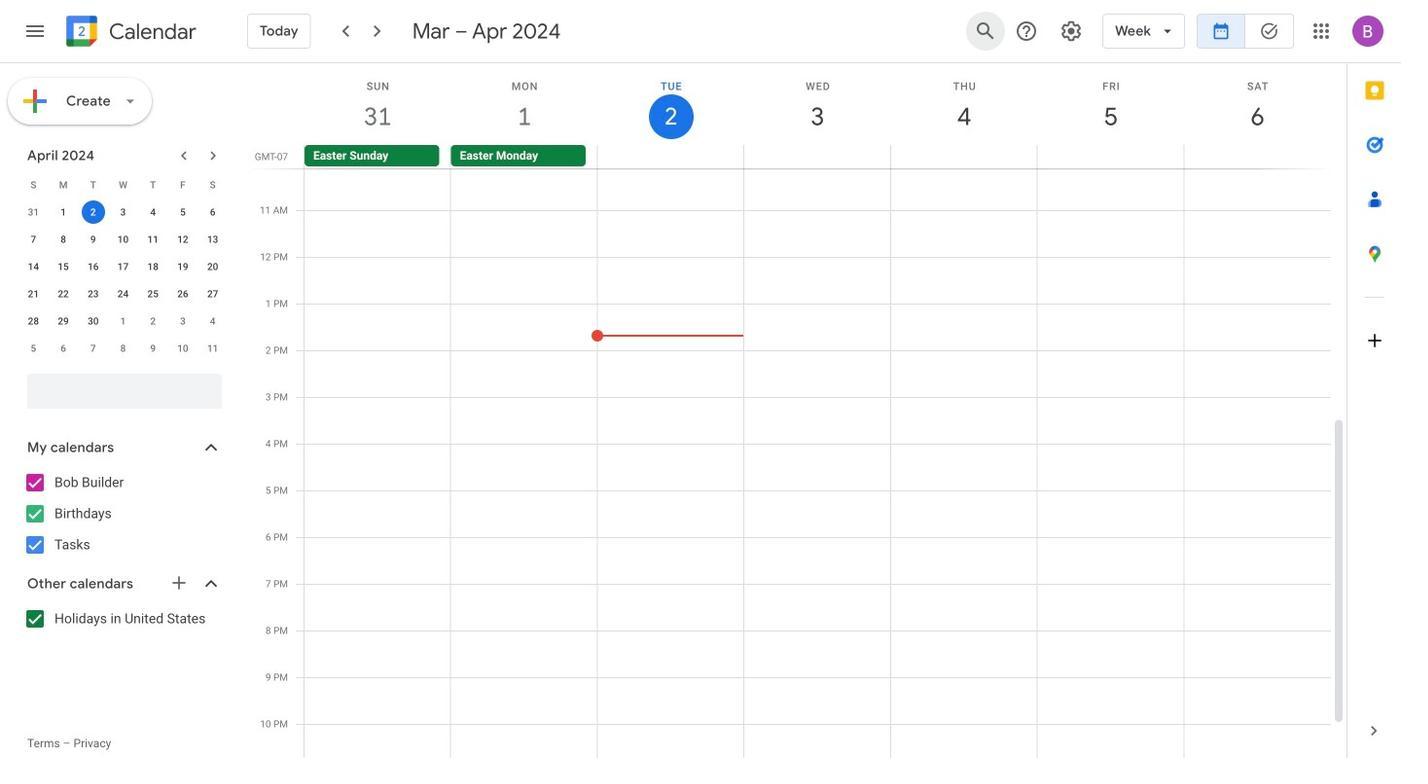 Task type: describe. For each thing, give the bounding box(es) containing it.
add other calendars image
[[169, 573, 189, 593]]

21 element
[[22, 282, 45, 306]]

17 element
[[111, 255, 135, 278]]

20 element
[[201, 255, 224, 278]]

may 1 element
[[111, 310, 135, 333]]

30 element
[[82, 310, 105, 333]]

heading inside calendar element
[[105, 20, 196, 43]]

1 element
[[52, 201, 75, 224]]

Search for people text field
[[39, 374, 210, 409]]

may 8 element
[[111, 337, 135, 360]]

may 4 element
[[201, 310, 224, 333]]

18 element
[[141, 255, 165, 278]]

12 element
[[171, 228, 195, 251]]

may 10 element
[[171, 337, 195, 360]]

14 element
[[22, 255, 45, 278]]

settings menu image
[[1060, 19, 1083, 43]]

may 11 element
[[201, 337, 224, 360]]

22 element
[[52, 282, 75, 306]]

23 element
[[82, 282, 105, 306]]

15 element
[[52, 255, 75, 278]]

24 element
[[111, 282, 135, 306]]

support image
[[1015, 19, 1039, 43]]

5 element
[[171, 201, 195, 224]]

27 element
[[201, 282, 224, 306]]

29 element
[[52, 310, 75, 333]]

8 element
[[52, 228, 75, 251]]

10 element
[[111, 228, 135, 251]]

cell inside 'april 2024' grid
[[78, 199, 108, 226]]

25 element
[[141, 282, 165, 306]]

my calendars list
[[4, 467, 241, 561]]



Task type: vqa. For each thing, say whether or not it's contained in the screenshot.
31 'element'
no



Task type: locate. For each thing, give the bounding box(es) containing it.
march 31 element
[[22, 201, 45, 224]]

7 element
[[22, 228, 45, 251]]

april 2024 grid
[[18, 171, 228, 362]]

11 element
[[141, 228, 165, 251]]

may 3 element
[[171, 310, 195, 333]]

may 6 element
[[52, 337, 75, 360]]

4 element
[[141, 201, 165, 224]]

2, today element
[[82, 201, 105, 224]]

3 element
[[111, 201, 135, 224]]

may 7 element
[[82, 337, 105, 360]]

heading
[[105, 20, 196, 43]]

tab list
[[1348, 63, 1402, 704]]

None search field
[[0, 366, 241, 409]]

26 element
[[171, 282, 195, 306]]

may 2 element
[[141, 310, 165, 333]]

calendar element
[[62, 12, 196, 55]]

may 5 element
[[22, 337, 45, 360]]

28 element
[[22, 310, 45, 333]]

may 9 element
[[141, 337, 165, 360]]

9 element
[[82, 228, 105, 251]]

6 element
[[201, 201, 224, 224]]

13 element
[[201, 228, 224, 251]]

cell
[[598, 145, 744, 168], [744, 145, 891, 168], [891, 145, 1037, 168], [1037, 145, 1184, 168], [1184, 145, 1330, 168], [78, 199, 108, 226]]

16 element
[[82, 255, 105, 278]]

row
[[296, 145, 1347, 168], [18, 171, 228, 199], [18, 199, 228, 226], [18, 226, 228, 253], [18, 253, 228, 280], [18, 280, 228, 308], [18, 308, 228, 335], [18, 335, 228, 362]]

grid
[[249, 63, 1347, 758]]

main drawer image
[[23, 19, 47, 43]]

19 element
[[171, 255, 195, 278]]

row group
[[18, 199, 228, 362]]



